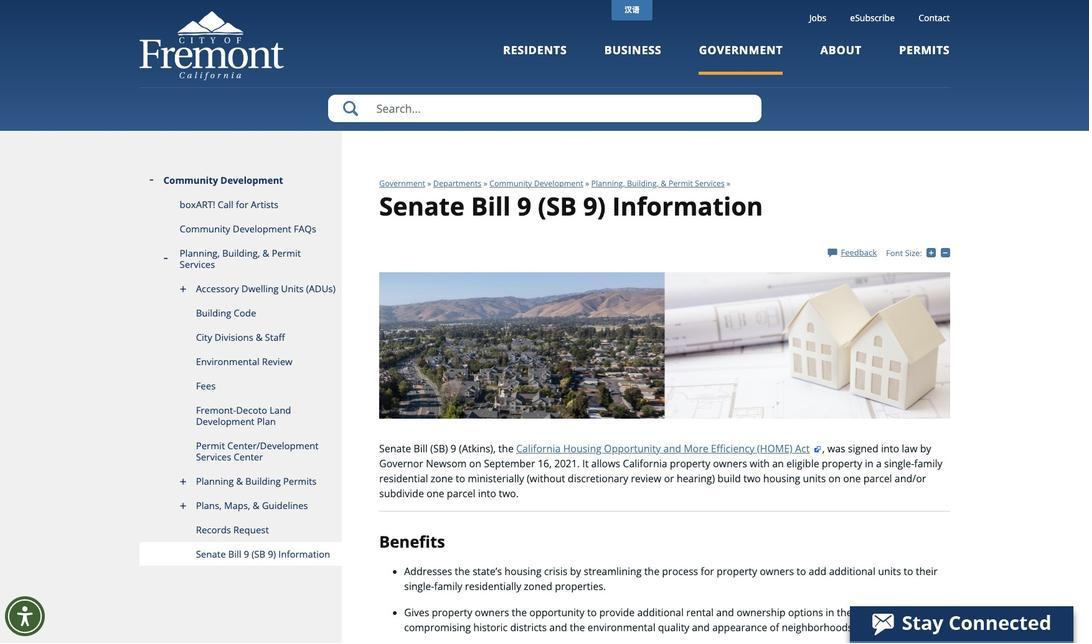 Task type: locate. For each thing, give the bounding box(es) containing it.
1 horizontal spatial single-
[[885, 457, 915, 470]]

and up appearance
[[717, 606, 735, 620]]

neighborhoods.
[[782, 621, 856, 635]]

0 vertical spatial senate
[[379, 189, 465, 223]]

permit inside government » departments » community development » planning, building, & permit services senate bill 9 (sb 9) information
[[669, 178, 693, 189]]

faqs
[[294, 222, 316, 235]]

1 horizontal spatial bill
[[414, 442, 428, 456]]

,
[[823, 442, 825, 456]]

residents link
[[503, 42, 567, 75]]

services
[[695, 178, 725, 189], [180, 258, 215, 270], [196, 451, 231, 463]]

one down 'signed'
[[844, 472, 862, 485]]

government
[[699, 42, 784, 57], [379, 178, 426, 189]]

1 vertical spatial one
[[427, 487, 445, 500]]

bill inside government » departments » community development » planning, building, & permit services senate bill 9 (sb 9) information
[[471, 189, 511, 223]]

1 horizontal spatial building,
[[627, 178, 659, 189]]

senate bill 9 (sb 9) information
[[196, 548, 330, 560]]

opportunity
[[604, 442, 661, 456]]

1 horizontal spatial »
[[484, 178, 488, 189]]

to left add
[[797, 565, 807, 579]]

& inside planning, building, & permit services
[[263, 247, 270, 259]]

1 horizontal spatial for
[[701, 565, 715, 579]]

bill inside "senate bill 9 (sb 9) information" link
[[228, 548, 241, 560]]

1 horizontal spatial permit
[[272, 247, 301, 259]]

0 vertical spatial units
[[803, 472, 827, 485]]

2 vertical spatial 9
[[244, 548, 249, 560]]

1 horizontal spatial community development link
[[490, 178, 584, 189]]

building, inside government » departments » community development » planning, building, & permit services senate bill 9 (sb 9) information
[[627, 178, 659, 189]]

community for community development faqs
[[180, 222, 230, 235]]

fremont-
[[196, 404, 236, 416]]

in left a
[[866, 457, 874, 470]]

residential
[[379, 472, 428, 485]]

& inside city divisions & staff link
[[256, 331, 263, 343]]

0 vertical spatial on
[[470, 457, 482, 470]]

parcel down zone
[[447, 487, 476, 500]]

1 horizontal spatial 9)
[[584, 189, 606, 223]]

1 vertical spatial (sb
[[252, 548, 266, 560]]

0 horizontal spatial government
[[379, 178, 426, 189]]

0 vertical spatial single-
[[885, 457, 915, 470]]

services inside government » departments » community development » planning, building, & permit services senate bill 9 (sb 9) information
[[695, 178, 725, 189]]

the up september
[[499, 442, 514, 456]]

0 horizontal spatial owners
[[475, 606, 509, 620]]

to right zone
[[456, 472, 465, 485]]

0 vertical spatial owners
[[713, 457, 748, 470]]

single- down law
[[885, 457, 915, 470]]

0 horizontal spatial one
[[427, 487, 445, 500]]

with
[[750, 457, 770, 470]]

permits down contact link at the right
[[900, 42, 951, 57]]

1 horizontal spatial on
[[829, 472, 841, 485]]

into up a
[[882, 442, 900, 456]]

1 vertical spatial services
[[180, 258, 215, 270]]

records
[[196, 523, 231, 536]]

on down was
[[829, 472, 841, 485]]

staff
[[265, 331, 285, 343]]

by inside addresses the state's housing crisis by streamlining the process for property owners to add additional units to their single-family residentially zoned properties.
[[571, 565, 582, 579]]

city divisions & staff
[[196, 331, 285, 343]]

california up review
[[623, 457, 668, 470]]

feedback
[[842, 247, 877, 258]]

planning & building permits link
[[139, 469, 342, 494]]

owners inside , was signed into law by governor newsom on september 16, 2021. it allows california property owners with an eligible property in a single-family residential zone to ministerially (without discretionary review or hearing) build two housing units on one parcel and/or subdivide one parcel into two.
[[713, 457, 748, 470]]

units down eligible
[[803, 472, 827, 485]]

0 vertical spatial family
[[915, 457, 943, 470]]

an
[[773, 457, 784, 470]]

community inside government » departments » community development » planning, building, & permit services senate bill 9 (sb 9) information
[[490, 178, 532, 189]]

and/or
[[895, 472, 927, 485]]

additional up quality
[[638, 606, 684, 620]]

building up plans, maps, & guidelines
[[246, 475, 281, 487]]

property inside gives property owners the opportunity to provide additional rental and ownership options in the community without compromising historic districts and the environmental quality and appearance of neighborhoods.
[[432, 606, 473, 620]]

9
[[517, 189, 532, 223], [451, 442, 457, 456], [244, 548, 249, 560]]

crisis
[[545, 565, 568, 579]]

appearance
[[713, 621, 768, 635]]

1 vertical spatial into
[[478, 487, 497, 500]]

esubscribe
[[851, 12, 895, 24]]

0 horizontal spatial »
[[428, 178, 432, 189]]

by for crisis
[[571, 565, 582, 579]]

building down accessory
[[196, 307, 231, 319]]

1 vertical spatial owners
[[760, 565, 795, 579]]

allows
[[592, 457, 621, 470]]

0 horizontal spatial 9
[[244, 548, 249, 560]]

housing
[[764, 472, 801, 485], [505, 565, 542, 579]]

0 horizontal spatial planning, building, & permit services link
[[139, 241, 342, 277]]

1 horizontal spatial owners
[[713, 457, 748, 470]]

in
[[866, 457, 874, 470], [826, 606, 835, 620]]

0 vertical spatial building,
[[627, 178, 659, 189]]

planning, building, & permit services link
[[592, 178, 725, 189], [139, 241, 342, 277]]

owners inside addresses the state's housing crisis by streamlining the process for property owners to add additional units to their single-family residentially zoned properties.
[[760, 565, 795, 579]]

(sb inside government » departments » community development » planning, building, & permit services senate bill 9 (sb 9) information
[[538, 189, 577, 223]]

1 horizontal spatial planning, building, & permit services link
[[592, 178, 725, 189]]

senate for senate bill 9 (sb 9) information
[[196, 548, 226, 560]]

0 vertical spatial services
[[695, 178, 725, 189]]

fremont-decoto land development plan
[[196, 404, 291, 427]]

0 vertical spatial in
[[866, 457, 874, 470]]

1 horizontal spatial units
[[879, 565, 902, 579]]

2 horizontal spatial permit
[[669, 178, 693, 189]]

in up neighborhoods.
[[826, 606, 835, 620]]

property down was
[[822, 457, 863, 470]]

dwelling
[[242, 282, 279, 295]]

into down ministerially
[[478, 487, 497, 500]]

california up 16,
[[517, 442, 561, 456]]

additional right add
[[830, 565, 876, 579]]

stay connected image
[[851, 606, 1073, 641]]

parcel
[[864, 472, 893, 485], [447, 487, 476, 500]]

1 horizontal spatial 9
[[451, 442, 457, 456]]

1 vertical spatial in
[[826, 606, 835, 620]]

about link
[[821, 42, 862, 75]]

1 horizontal spatial family
[[915, 457, 943, 470]]

2 » from the left
[[484, 178, 488, 189]]

owners up historic
[[475, 606, 509, 620]]

& inside plans, maps, & guidelines link
[[253, 499, 260, 512]]

senate
[[379, 189, 465, 223], [379, 442, 411, 456], [196, 548, 226, 560]]

family up and/or
[[915, 457, 943, 470]]

community for community development
[[164, 174, 218, 186]]

zoned
[[524, 580, 553, 593]]

0 horizontal spatial permit
[[196, 439, 225, 452]]

single- down addresses
[[404, 580, 435, 593]]

(adus)
[[306, 282, 336, 295]]

0 vertical spatial permit
[[669, 178, 693, 189]]

housing
[[564, 442, 602, 456]]

fremont-decoto land development plan link
[[139, 398, 342, 434]]

by up properties.
[[571, 565, 582, 579]]

family inside , was signed into law by governor newsom on september 16, 2021. it allows california property owners with an eligible property in a single-family residential zone to ministerially (without discretionary review or hearing) build two housing units on one parcel and/or subdivide one parcel into two.
[[915, 457, 943, 470]]

bill
[[471, 189, 511, 223], [414, 442, 428, 456], [228, 548, 241, 560]]

0 vertical spatial parcel
[[864, 472, 893, 485]]

plan
[[257, 415, 276, 427]]

divisions
[[215, 331, 254, 343]]

0 horizontal spatial units
[[803, 472, 827, 485]]

add
[[809, 565, 827, 579]]

development
[[221, 174, 283, 186], [534, 178, 584, 189], [233, 222, 292, 235], [196, 415, 255, 427]]

community inside "link"
[[180, 222, 230, 235]]

0 horizontal spatial building
[[196, 307, 231, 319]]

(sb
[[538, 189, 577, 223], [252, 548, 266, 560]]

property inside addresses the state's housing crisis by streamlining the process for property owners to add additional units to their single-family residentially zoned properties.
[[717, 565, 758, 579]]

units inside , was signed into law by governor newsom on september 16, 2021. it allows california property owners with an eligible property in a single-family residential zone to ministerially (without discretionary review or hearing) build two housing units on one parcel and/or subdivide one parcel into two.
[[803, 472, 827, 485]]

owners up build
[[713, 457, 748, 470]]

1 horizontal spatial building
[[246, 475, 281, 487]]

0 vertical spatial government link
[[699, 42, 784, 75]]

1 vertical spatial housing
[[505, 565, 542, 579]]

government for government » departments » community development » planning, building, & permit services senate bill 9 (sb 9) information
[[379, 178, 426, 189]]

1 vertical spatial government
[[379, 178, 426, 189]]

0 horizontal spatial permits
[[283, 475, 317, 487]]

accessory dwelling units (adus)
[[196, 282, 336, 295]]

senate for senate bill (sb) 9 (atkins), the california housing opportunity and more efficiency (home) act
[[379, 442, 411, 456]]

residents
[[503, 42, 567, 57]]

community right departments
[[490, 178, 532, 189]]

accessory
[[196, 282, 239, 295]]

0 vertical spatial 9)
[[584, 189, 606, 223]]

(home)
[[758, 442, 793, 456]]

&
[[661, 178, 667, 189], [263, 247, 270, 259], [256, 331, 263, 343], [236, 475, 243, 487], [253, 499, 260, 512]]

about
[[821, 42, 862, 57]]

by for law
[[921, 442, 932, 456]]

to left provide
[[588, 606, 597, 620]]

government » departments » community development » planning, building, & permit services senate bill 9 (sb 9) information
[[379, 178, 764, 223]]

one down zone
[[427, 487, 445, 500]]

1 vertical spatial bill
[[414, 442, 428, 456]]

0 vertical spatial additional
[[830, 565, 876, 579]]

accessory dwelling units (adus) link
[[139, 277, 342, 301]]

gives
[[404, 606, 430, 620]]

0 horizontal spatial building,
[[222, 247, 260, 259]]

1 vertical spatial california
[[623, 457, 668, 470]]

family down addresses
[[435, 580, 463, 593]]

1 horizontal spatial by
[[921, 442, 932, 456]]

1 horizontal spatial parcel
[[864, 472, 893, 485]]

0 horizontal spatial (sb
[[252, 548, 266, 560]]

permit center/development services center link
[[139, 434, 342, 469]]

government for government
[[699, 42, 784, 57]]

0 vertical spatial for
[[236, 198, 249, 211]]

bill for information
[[228, 548, 241, 560]]

the up 'districts' at the bottom of the page
[[512, 606, 527, 620]]

government inside government » departments » community development » planning, building, & permit services senate bill 9 (sb 9) information
[[379, 178, 426, 189]]

to inside , was signed into law by governor newsom on september 16, 2021. it allows california property owners with an eligible property in a single-family residential zone to ministerially (without discretionary review or hearing) build two housing units on one parcel and/or subdivide one parcel into two.
[[456, 472, 465, 485]]

0 horizontal spatial housing
[[505, 565, 542, 579]]

housing down an
[[764, 472, 801, 485]]

0 horizontal spatial by
[[571, 565, 582, 579]]

0 horizontal spatial on
[[470, 457, 482, 470]]

1 horizontal spatial (sb
[[538, 189, 577, 223]]

9)
[[584, 189, 606, 223], [268, 548, 276, 560]]

& for staff
[[256, 331, 263, 343]]

by
[[921, 442, 932, 456], [571, 565, 582, 579]]

permit inside planning, building, & permit services
[[272, 247, 301, 259]]

(without
[[527, 472, 566, 485]]

1 vertical spatial planning, building, & permit services link
[[139, 241, 342, 277]]

property up compromising
[[432, 606, 473, 620]]

esubscribe link
[[851, 12, 895, 24]]

2 vertical spatial owners
[[475, 606, 509, 620]]

owners left add
[[760, 565, 795, 579]]

2 vertical spatial services
[[196, 451, 231, 463]]

request
[[234, 523, 269, 536]]

governor
[[379, 457, 424, 470]]

1 vertical spatial units
[[879, 565, 902, 579]]

records request
[[196, 523, 269, 536]]

two
[[744, 472, 761, 485]]

1 vertical spatial additional
[[638, 606, 684, 620]]

1 vertical spatial parcel
[[447, 487, 476, 500]]

planning, inside government » departments » community development » planning, building, & permit services senate bill 9 (sb 9) information
[[592, 178, 625, 189]]

units left their
[[879, 565, 902, 579]]

0 horizontal spatial bill
[[228, 548, 241, 560]]

parcel down a
[[864, 472, 893, 485]]

plans, maps, & guidelines
[[196, 499, 308, 512]]

1 horizontal spatial one
[[844, 472, 862, 485]]

building code
[[196, 307, 256, 319]]

permits up guidelines
[[283, 475, 317, 487]]

»
[[428, 178, 432, 189], [484, 178, 488, 189], [586, 178, 590, 189]]

0 vertical spatial by
[[921, 442, 932, 456]]

0 horizontal spatial government link
[[379, 178, 426, 189]]

1 horizontal spatial housing
[[764, 472, 801, 485]]

contact link
[[919, 12, 951, 24]]

3 » from the left
[[586, 178, 590, 189]]

planning, inside planning, building, & permit services
[[180, 247, 220, 259]]

0 vertical spatial permits
[[900, 42, 951, 57]]

units
[[803, 472, 827, 485], [879, 565, 902, 579]]

property up ownership
[[717, 565, 758, 579]]

& for permit
[[263, 247, 270, 259]]

1 vertical spatial single-
[[404, 580, 435, 593]]

records request link
[[139, 518, 342, 542]]

0 horizontal spatial additional
[[638, 606, 684, 620]]

0 horizontal spatial parcel
[[447, 487, 476, 500]]

2 horizontal spatial 9
[[517, 189, 532, 223]]

0 vertical spatial housing
[[764, 472, 801, 485]]

community development faqs link
[[139, 217, 342, 241]]

1 vertical spatial building
[[246, 475, 281, 487]]

property up hearing)
[[670, 457, 711, 470]]

on
[[470, 457, 482, 470], [829, 472, 841, 485]]

1 vertical spatial permits
[[283, 475, 317, 487]]

0 vertical spatial information
[[613, 189, 764, 223]]

feedback link
[[828, 247, 877, 258]]

0 vertical spatial government
[[699, 42, 784, 57]]

0 horizontal spatial california
[[517, 442, 561, 456]]

single- inside , was signed into law by governor newsom on september 16, 2021. it allows california property owners with an eligible property in a single-family residential zone to ministerially (without discretionary review or hearing) build two housing units on one parcel and/or subdivide one parcel into two.
[[885, 457, 915, 470]]

0 horizontal spatial for
[[236, 198, 249, 211]]

community up boxart!
[[164, 174, 218, 186]]

1 horizontal spatial permits
[[900, 42, 951, 57]]

2 vertical spatial permit
[[196, 439, 225, 452]]

2 horizontal spatial owners
[[760, 565, 795, 579]]

building
[[196, 307, 231, 319], [246, 475, 281, 487]]

owners
[[713, 457, 748, 470], [760, 565, 795, 579], [475, 606, 509, 620]]

by right law
[[921, 442, 932, 456]]

0 vertical spatial into
[[882, 442, 900, 456]]

by inside , was signed into law by governor newsom on september 16, 2021. it allows california property owners with an eligible property in a single-family residential zone to ministerially (without discretionary review or hearing) build two housing units on one parcel and/or subdivide one parcel into two.
[[921, 442, 932, 456]]

0 horizontal spatial 9)
[[268, 548, 276, 560]]

community down boxart!
[[180, 222, 230, 235]]

subdivide
[[379, 487, 424, 500]]

information inside "senate bill 9 (sb 9) information" link
[[279, 548, 330, 560]]

1 horizontal spatial government
[[699, 42, 784, 57]]

0 vertical spatial one
[[844, 472, 862, 485]]

for right process
[[701, 565, 715, 579]]

the down opportunity
[[570, 621, 585, 635]]

review
[[262, 355, 293, 368]]

1 vertical spatial 9
[[451, 442, 457, 456]]

0 vertical spatial 9
[[517, 189, 532, 223]]

maps,
[[224, 499, 250, 512]]

to
[[456, 472, 465, 485], [797, 565, 807, 579], [904, 565, 914, 579], [588, 606, 597, 620]]

housing up zoned
[[505, 565, 542, 579]]

single-
[[885, 457, 915, 470], [404, 580, 435, 593]]

for right call
[[236, 198, 249, 211]]

1 » from the left
[[428, 178, 432, 189]]

on down (atkins),
[[470, 457, 482, 470]]

- link
[[941, 247, 953, 258]]

property
[[670, 457, 711, 470], [822, 457, 863, 470], [717, 565, 758, 579], [432, 606, 473, 620]]



Task type: vqa. For each thing, say whether or not it's contained in the screenshot.
8
no



Task type: describe. For each thing, give the bounding box(es) containing it.
boxart! call for artists link
[[139, 193, 342, 217]]

housing inside , was signed into law by governor newsom on september 16, 2021. it allows california property owners with an eligible property in a single-family residential zone to ministerially (without discretionary review or hearing) build two housing units on one parcel and/or subdivide one parcel into two.
[[764, 472, 801, 485]]

california housing opportunity and more efficiency (home) act link
[[517, 442, 823, 456]]

in inside , was signed into law by governor newsom on september 16, 2021. it allows california property owners with an eligible property in a single-family residential zone to ministerially (without discretionary review or hearing) build two housing units on one parcel and/or subdivide one parcel into two.
[[866, 457, 874, 470]]

contact
[[919, 12, 951, 24]]

california inside , was signed into law by governor newsom on september 16, 2021. it allows california property owners with an eligible property in a single-family residential zone to ministerially (without discretionary review or hearing) build two housing units on one parcel and/or subdivide one parcel into two.
[[623, 457, 668, 470]]

(sb)
[[431, 442, 448, 456]]

2021.
[[555, 457, 580, 470]]

ministerially
[[468, 472, 525, 485]]

districts
[[511, 621, 547, 635]]

residentially
[[465, 580, 522, 593]]

law
[[902, 442, 918, 456]]

opportunity
[[530, 606, 585, 620]]

quality
[[659, 621, 690, 635]]

community
[[855, 606, 908, 620]]

0 vertical spatial california
[[517, 442, 561, 456]]

was
[[828, 442, 846, 456]]

permit center/development services center
[[196, 439, 319, 463]]

and down rental
[[692, 621, 710, 635]]

font size:
[[887, 247, 923, 259]]

columnusercontrol3 main content
[[342, 131, 953, 643]]

decoto
[[236, 404, 267, 416]]

review
[[631, 472, 662, 485]]

9) inside government » departments » community development » planning, building, & permit services senate bill 9 (sb 9) information
[[584, 189, 606, 223]]

0 horizontal spatial community development link
[[139, 168, 342, 193]]

to inside gives property owners the opportunity to provide additional rental and ownership options in the community without compromising historic districts and the environmental quality and appearance of neighborhoods.
[[588, 606, 597, 620]]

efficiency
[[712, 442, 755, 456]]

planning
[[196, 475, 234, 487]]

senate bill (sb) 9 (atkins), the california housing opportunity and more efficiency (home) act
[[379, 442, 810, 456]]

& inside government » departments » community development » planning, building, & permit services senate bill 9 (sb 9) information
[[661, 178, 667, 189]]

more
[[684, 442, 709, 456]]

services inside planning, building, & permit services
[[180, 258, 215, 270]]

guidelines
[[262, 499, 308, 512]]

benefits
[[379, 531, 445, 553]]

+ link
[[927, 247, 941, 258]]

business
[[605, 42, 662, 57]]

owners inside gives property owners the opportunity to provide additional rental and ownership options in the community without compromising historic districts and the environmental quality and appearance of neighborhoods.
[[475, 606, 509, 620]]

senate bill 9 (sb 9) information link
[[139, 542, 342, 566]]

permit inside permit center/development services center
[[196, 439, 225, 452]]

land
[[270, 404, 291, 416]]

and left more at the bottom right
[[664, 442, 682, 456]]

and down opportunity
[[550, 621, 568, 635]]

departments link
[[434, 178, 482, 189]]

(atkins),
[[459, 442, 496, 456]]

boxart! call for artists
[[180, 198, 279, 211]]

act
[[796, 442, 810, 456]]

addresses
[[404, 565, 452, 579]]

environmental
[[196, 355, 260, 368]]

planning & building permits
[[196, 475, 317, 487]]

1 vertical spatial on
[[829, 472, 841, 485]]

departments
[[434, 178, 482, 189]]

senate inside government » departments » community development » planning, building, & permit services senate bill 9 (sb 9) information
[[379, 189, 465, 223]]

jobs link
[[810, 12, 827, 24]]

single- inside addresses the state's housing crisis by streamlining the process for property owners to add additional units to their single-family residentially zoned properties.
[[404, 580, 435, 593]]

properties.
[[555, 580, 606, 593]]

jobs
[[810, 12, 827, 24]]

their
[[917, 565, 938, 579]]

environmental review link
[[139, 350, 342, 374]]

options
[[789, 606, 824, 620]]

build
[[718, 472, 741, 485]]

ownership
[[737, 606, 786, 620]]

the left process
[[645, 565, 660, 579]]

fremont and home with key and plans image
[[379, 272, 951, 419]]

development inside "link"
[[233, 222, 292, 235]]

planning, building, & permit services
[[180, 247, 301, 270]]

community development
[[164, 174, 283, 186]]

font
[[887, 247, 904, 259]]

building, inside planning, building, & permit services
[[222, 247, 260, 259]]

additional inside addresses the state's housing crisis by streamlining the process for property owners to add additional units to their single-family residentially zoned properties.
[[830, 565, 876, 579]]

process
[[663, 565, 699, 579]]

signed
[[849, 442, 879, 456]]

it
[[583, 457, 589, 470]]

hearing)
[[677, 472, 715, 485]]

1 vertical spatial 9)
[[268, 548, 276, 560]]

artists
[[251, 198, 279, 211]]

to left their
[[904, 565, 914, 579]]

or
[[665, 472, 675, 485]]

compromising
[[404, 621, 471, 635]]

family inside addresses the state's housing crisis by streamlining the process for property owners to add additional units to their single-family residentially zoned properties.
[[435, 580, 463, 593]]

, was signed into law by governor newsom on september 16, 2021. it allows california property owners with an eligible property in a single-family residential zone to ministerially (without discretionary review or hearing) build two housing units on one parcel and/or subdivide one parcel into two.
[[379, 442, 943, 500]]

development inside government » departments » community development » planning, building, & permit services senate bill 9 (sb 9) information
[[534, 178, 584, 189]]

9 inside government » departments » community development » planning, building, & permit services senate bill 9 (sb 9) information
[[517, 189, 532, 223]]

zone
[[431, 472, 453, 485]]

services inside permit center/development services center
[[196, 451, 231, 463]]

0 vertical spatial planning, building, & permit services link
[[592, 178, 725, 189]]

bill for the
[[414, 442, 428, 456]]

development inside fremont-decoto land development plan
[[196, 415, 255, 427]]

addresses the state's housing crisis by streamlining the process for property owners to add additional units to their single-family residentially zoned properties.
[[404, 565, 938, 593]]

units inside addresses the state's housing crisis by streamlining the process for property owners to add additional units to their single-family residentially zoned properties.
[[879, 565, 902, 579]]

eligible
[[787, 457, 820, 470]]

16,
[[538, 457, 552, 470]]

plans,
[[196, 499, 222, 512]]

& for guidelines
[[253, 499, 260, 512]]

environmental review
[[196, 355, 293, 368]]

building code link
[[139, 301, 342, 325]]

city
[[196, 331, 212, 343]]

1 horizontal spatial government link
[[699, 42, 784, 75]]

without
[[911, 606, 946, 620]]

0 horizontal spatial into
[[478, 487, 497, 500]]

fees
[[196, 379, 216, 392]]

city divisions & staff link
[[139, 325, 342, 350]]

plans, maps, & guidelines link
[[139, 494, 342, 518]]

environmental
[[588, 621, 656, 635]]

Search text field
[[328, 95, 762, 122]]

information inside government » departments » community development » planning, building, & permit services senate bill 9 (sb 9) information
[[613, 189, 764, 223]]

housing inside addresses the state's housing crisis by streamlining the process for property owners to add additional units to their single-family residentially zoned properties.
[[505, 565, 542, 579]]

the left state's
[[455, 565, 470, 579]]

a
[[877, 457, 882, 470]]

call
[[218, 198, 234, 211]]

in inside gives property owners the opportunity to provide additional rental and ownership options in the community without compromising historic districts and the environmental quality and appearance of neighborhoods.
[[826, 606, 835, 620]]

permits link
[[900, 42, 951, 75]]

0 vertical spatial building
[[196, 307, 231, 319]]

rental
[[687, 606, 714, 620]]

the up neighborhoods.
[[838, 606, 853, 620]]

font size: link
[[887, 247, 923, 259]]

business link
[[605, 42, 662, 75]]

& inside planning & building permits link
[[236, 475, 243, 487]]

additional inside gives property owners the opportunity to provide additional rental and ownership options in the community without compromising historic districts and the environmental quality and appearance of neighborhoods.
[[638, 606, 684, 620]]

for inside addresses the state's housing crisis by streamlining the process for property owners to add additional units to their single-family residentially zoned properties.
[[701, 565, 715, 579]]

newsom
[[426, 457, 467, 470]]



